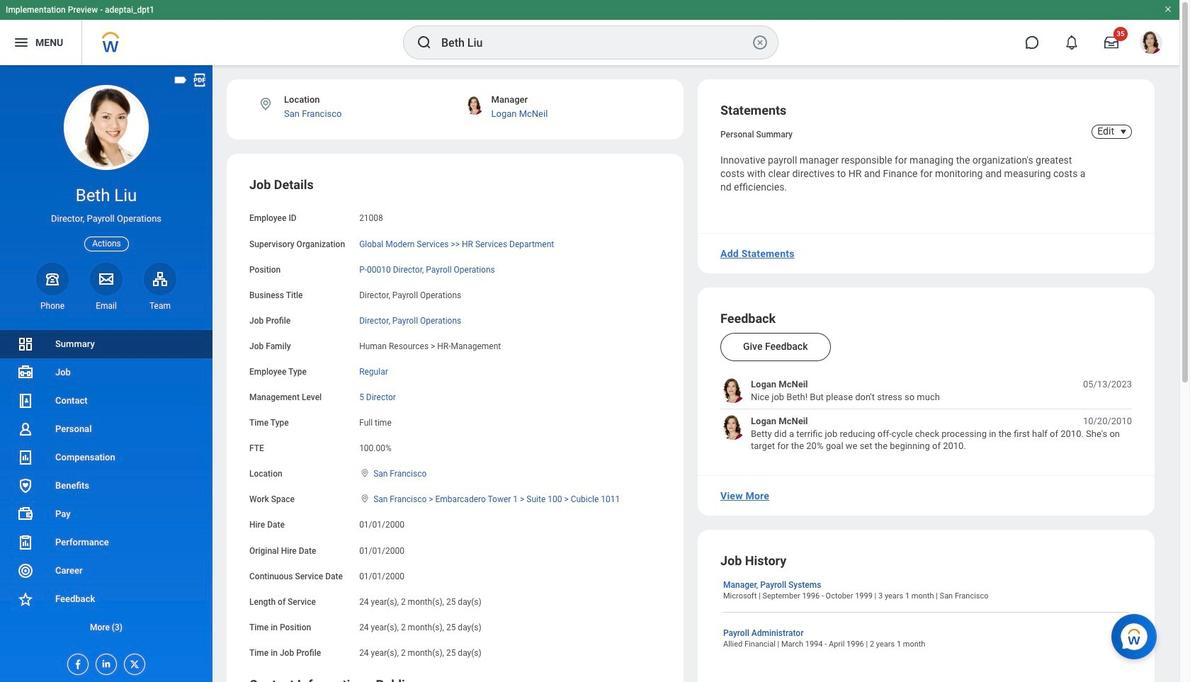 Task type: locate. For each thing, give the bounding box(es) containing it.
1 employee's photo (logan mcneil) image from the top
[[721, 379, 746, 403]]

personal image
[[17, 421, 34, 438]]

profile logan mcneil image
[[1140, 31, 1163, 57]]

tag image
[[173, 72, 189, 88]]

personal summary element
[[721, 127, 793, 140]]

group
[[249, 177, 661, 660]]

banner
[[0, 0, 1180, 65]]

1 horizontal spatial location image
[[359, 494, 371, 504]]

x image
[[125, 655, 140, 670]]

linkedin image
[[96, 655, 112, 670]]

view team image
[[152, 271, 169, 288]]

summary image
[[17, 336, 34, 353]]

notifications large image
[[1065, 35, 1079, 50]]

0 vertical spatial employee's photo (logan mcneil) image
[[721, 379, 746, 403]]

location image
[[359, 469, 371, 479]]

search image
[[416, 34, 433, 51]]

career image
[[17, 563, 34, 580]]

performance image
[[17, 534, 34, 551]]

list
[[0, 330, 213, 642], [721, 379, 1132, 453]]

phone beth liu element
[[36, 300, 69, 312]]

employee's photo (logan mcneil) image
[[721, 379, 746, 403], [721, 416, 746, 440]]

0 vertical spatial location image
[[258, 96, 274, 112]]

1 vertical spatial employee's photo (logan mcneil) image
[[721, 416, 746, 440]]

team beth liu element
[[144, 300, 176, 312]]

full time element
[[359, 415, 392, 428]]

contact image
[[17, 393, 34, 410]]

location image
[[258, 96, 274, 112], [359, 494, 371, 504]]

view printable version (pdf) image
[[192, 72, 208, 88]]

0 horizontal spatial list
[[0, 330, 213, 642]]



Task type: describe. For each thing, give the bounding box(es) containing it.
compensation image
[[17, 449, 34, 466]]

pay image
[[17, 506, 34, 523]]

caret down image
[[1115, 126, 1132, 137]]

feedback image
[[17, 591, 34, 608]]

1 horizontal spatial list
[[721, 379, 1132, 453]]

job image
[[17, 364, 34, 381]]

navigation pane region
[[0, 65, 213, 682]]

1 vertical spatial location image
[[359, 494, 371, 504]]

benefits image
[[17, 478, 34, 495]]

Search Workday  search field
[[442, 27, 749, 58]]

facebook image
[[68, 655, 84, 670]]

2 employee's photo (logan mcneil) image from the top
[[721, 416, 746, 440]]

x circle image
[[752, 34, 769, 51]]

phone image
[[43, 271, 62, 288]]

close environment banner image
[[1164, 5, 1173, 13]]

inbox large image
[[1105, 35, 1119, 50]]

mail image
[[98, 271, 115, 288]]

justify image
[[13, 34, 30, 51]]

0 horizontal spatial location image
[[258, 96, 274, 112]]

email beth liu element
[[90, 300, 123, 312]]



Task type: vqa. For each thing, say whether or not it's contained in the screenshot.
Update Employee'S Work Schedule Calendar: Request Flexible Work Arrangement: Jacqueline Desjardins button
no



